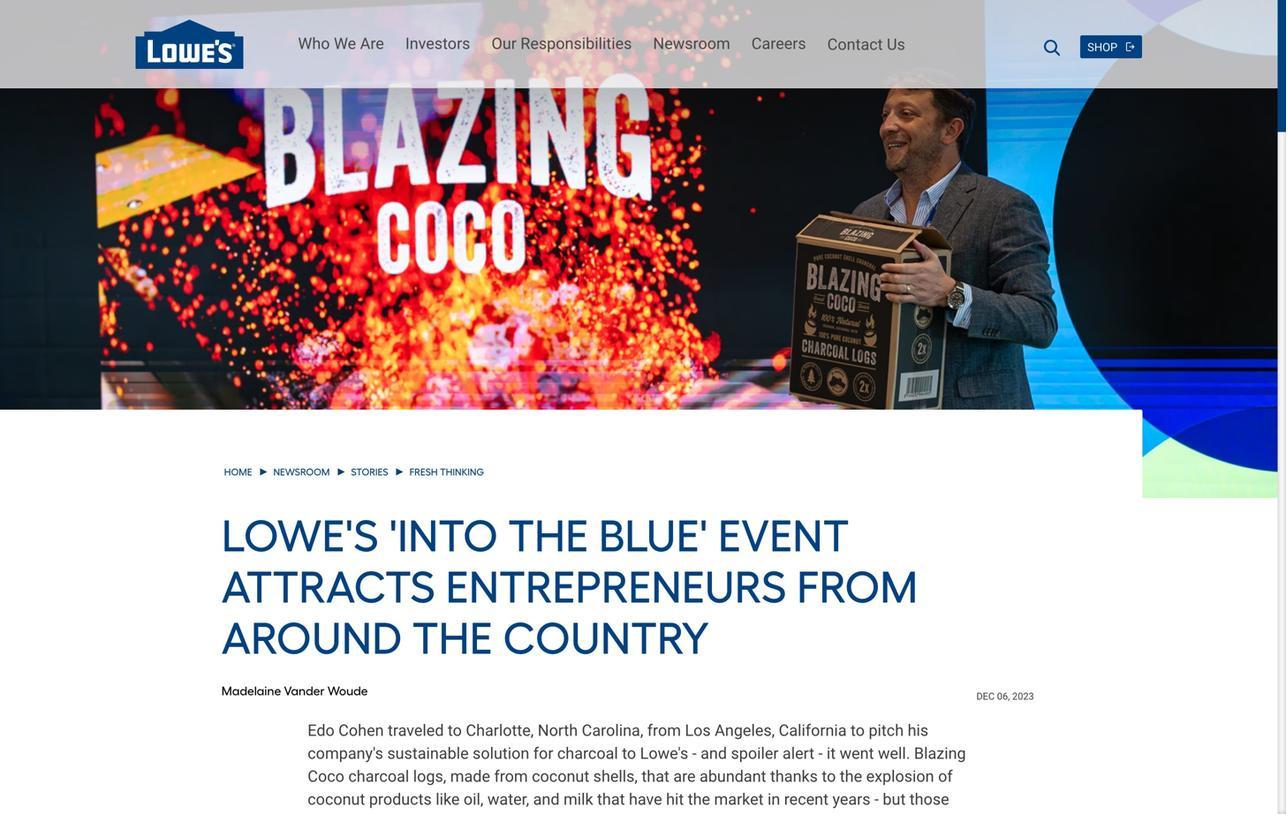 Task type: describe. For each thing, give the bounding box(es) containing it.
fresh
[[409, 466, 438, 478]]

contact us link
[[827, 34, 905, 56]]

from for entrepreneurs
[[797, 561, 918, 614]]

lowe's logo image
[[135, 19, 243, 69]]

around
[[221, 612, 402, 665]]

1 vertical spatial that
[[597, 790, 625, 809]]

hit
[[666, 790, 684, 809]]

event
[[718, 510, 849, 563]]

los
[[685, 722, 711, 740]]

0 horizontal spatial edo
[[308, 722, 335, 740]]

home
[[224, 466, 252, 478]]

woude
[[327, 684, 368, 699]]

market
[[714, 790, 764, 809]]

for
[[533, 745, 553, 763]]

milk
[[563, 790, 593, 809]]

contact
[[827, 35, 883, 54]]

0 horizontal spatial newsroom link
[[273, 465, 330, 480]]

our responsibilities link
[[491, 33, 632, 55]]

0 horizontal spatial his
[[651, 813, 672, 814]]

traveled
[[388, 722, 444, 740]]

shells,
[[593, 767, 638, 786]]

of
[[938, 767, 953, 786]]

we
[[334, 34, 356, 53]]

wasted.
[[425, 813, 481, 814]]

years
[[832, 790, 871, 809]]

lowe's inside edo cohen traveled to charlotte, north carolina, from los angeles, california to pitch his company's sustainable solution for charcoal to lowe's - and spoiler alert - it went well. blazing coco charcoal logs, made from coconut shells, that are abundant thanks to the explosion of coconut products like oil, water, and milk that have hit the market in recent years - but those shells? typically wasted. not anymore. edo says his coconut shell charcoal logs burn lo
[[640, 745, 688, 763]]

madelaine
[[221, 684, 281, 699]]

our
[[491, 34, 517, 53]]

0 vertical spatial newsroom
[[653, 34, 730, 53]]

in
[[768, 790, 780, 809]]

our responsibilities
[[491, 34, 632, 53]]

typically
[[360, 813, 421, 814]]

who we are
[[298, 34, 384, 53]]

shop
[[1087, 41, 1118, 54]]

2 vertical spatial charcoal
[[775, 813, 835, 814]]

1 horizontal spatial newsroom link
[[653, 33, 730, 55]]

0 vertical spatial coconut
[[532, 767, 589, 786]]

explosion
[[866, 767, 934, 786]]

cohen
[[338, 722, 384, 740]]

stories
[[351, 466, 388, 478]]

company's
[[308, 745, 383, 763]]

but
[[883, 790, 906, 809]]

thinking
[[440, 466, 484, 478]]

shop link
[[1087, 41, 1135, 54]]

0 vertical spatial that
[[642, 767, 669, 786]]

are
[[673, 767, 696, 786]]

shells?
[[308, 813, 356, 814]]

alert
[[783, 745, 814, 763]]

us
[[887, 35, 905, 54]]

dec
[[976, 691, 995, 702]]

investors
[[405, 34, 470, 53]]

careers
[[751, 34, 806, 53]]

like
[[436, 790, 460, 809]]

have
[[629, 790, 662, 809]]

shell
[[738, 813, 771, 814]]

it
[[827, 745, 836, 763]]

from for carolina,
[[647, 722, 681, 740]]

well.
[[878, 745, 910, 763]]

fresh thinking
[[409, 466, 484, 478]]

charlotte,
[[466, 722, 534, 740]]

says
[[615, 813, 647, 814]]



Task type: vqa. For each thing, say whether or not it's contained in the screenshot.
the a
no



Task type: locate. For each thing, give the bounding box(es) containing it.
lowe's 'into the blue' event attracts entrepreneurs from around the country
[[221, 510, 918, 665]]

spoiler
[[731, 745, 779, 763]]

0 horizontal spatial and
[[533, 790, 560, 809]]

charcoal
[[557, 745, 618, 763], [348, 767, 409, 786], [775, 813, 835, 814]]

coco
[[308, 767, 344, 786]]

0 vertical spatial from
[[797, 561, 918, 614]]

abundant
[[700, 767, 766, 786]]

1 vertical spatial edo
[[584, 813, 611, 814]]

entrepreneurs
[[446, 561, 787, 614]]

1 vertical spatial his
[[651, 813, 672, 814]]

recent
[[784, 790, 829, 809]]

newsroom link left careers link
[[653, 33, 730, 55]]

- left it
[[818, 745, 823, 763]]

from inside lowe's 'into the blue' event attracts entrepreneurs from around the country
[[797, 561, 918, 614]]

1 horizontal spatial -
[[818, 745, 823, 763]]

coconut up shells?
[[308, 790, 365, 809]]

to up went
[[851, 722, 865, 740]]

from
[[797, 561, 918, 614], [647, 722, 681, 740], [494, 767, 528, 786]]

who we are link
[[298, 33, 384, 55]]

stories link
[[351, 465, 388, 480]]

2 horizontal spatial from
[[797, 561, 918, 614]]

0 horizontal spatial -
[[692, 745, 697, 763]]

logs
[[839, 813, 869, 814]]

that down shells,
[[597, 790, 625, 809]]

thanks
[[770, 767, 818, 786]]

1 horizontal spatial newsroom
[[653, 34, 730, 53]]

newsroom link
[[653, 33, 730, 55], [273, 465, 330, 480]]

1 horizontal spatial edo
[[584, 813, 611, 814]]

to down it
[[822, 767, 836, 786]]

are
[[360, 34, 384, 53]]

who
[[298, 34, 330, 53]]

to
[[448, 722, 462, 740], [851, 722, 865, 740], [622, 745, 636, 763], [822, 767, 836, 786]]

1 vertical spatial charcoal
[[348, 767, 409, 786]]

2 horizontal spatial -
[[874, 790, 879, 809]]

north
[[538, 722, 578, 740]]

investors link
[[405, 33, 470, 55]]

those
[[910, 790, 949, 809]]

that
[[642, 767, 669, 786], [597, 790, 625, 809]]

and down los at the bottom right of page
[[701, 745, 727, 763]]

0 horizontal spatial charcoal
[[348, 767, 409, 786]]

and
[[701, 745, 727, 763], [533, 790, 560, 809]]

2023
[[1012, 691, 1034, 702]]

his up "blazing"
[[908, 722, 928, 740]]

coconut down the hit
[[676, 813, 734, 814]]

2 vertical spatial coconut
[[676, 813, 734, 814]]

products
[[369, 790, 432, 809]]

newsroom
[[653, 34, 730, 53], [273, 466, 330, 478]]

pitch
[[869, 722, 904, 740]]

contact us
[[827, 35, 905, 54]]

his
[[908, 722, 928, 740], [651, 813, 672, 814]]

0 vertical spatial lowe's
[[221, 510, 379, 563]]

2 vertical spatial from
[[494, 767, 528, 786]]

1 horizontal spatial his
[[908, 722, 928, 740]]

2 horizontal spatial coconut
[[676, 813, 734, 814]]

carolina,
[[582, 722, 643, 740]]

blazing
[[914, 745, 966, 763]]

'into
[[389, 510, 498, 563]]

charcoal down recent
[[775, 813, 835, 814]]

0 vertical spatial newsroom link
[[653, 33, 730, 55]]

vander
[[284, 684, 325, 699]]

1 vertical spatial and
[[533, 790, 560, 809]]

lowe's
[[221, 510, 379, 563], [640, 745, 688, 763]]

1 vertical spatial newsroom link
[[273, 465, 330, 480]]

0 horizontal spatial from
[[494, 767, 528, 786]]

edo up company's
[[308, 722, 335, 740]]

1 horizontal spatial coconut
[[532, 767, 589, 786]]

0 vertical spatial edo
[[308, 722, 335, 740]]

angeles,
[[715, 722, 775, 740]]

country
[[503, 612, 709, 665]]

burn
[[873, 813, 905, 814]]

lowe's inside lowe's 'into the blue' event attracts entrepreneurs from around the country
[[221, 510, 379, 563]]

california
[[779, 722, 847, 740]]

attracts
[[221, 561, 435, 614]]

1 vertical spatial from
[[647, 722, 681, 740]]

logs,
[[413, 767, 446, 786]]

0 vertical spatial charcoal
[[557, 745, 618, 763]]

0 vertical spatial his
[[908, 722, 928, 740]]

1 horizontal spatial lowe's
[[640, 745, 688, 763]]

to up 'sustainable'
[[448, 722, 462, 740]]

charcoal down carolina,
[[557, 745, 618, 763]]

that up have
[[642, 767, 669, 786]]

edo down milk
[[584, 813, 611, 814]]

1 vertical spatial newsroom
[[273, 466, 330, 478]]

coconut
[[532, 767, 589, 786], [308, 790, 365, 809], [676, 813, 734, 814]]

blue'
[[599, 510, 708, 563]]

newsroom left the careers
[[653, 34, 730, 53]]

1 vertical spatial lowe's
[[640, 745, 688, 763]]

responsibilities
[[521, 34, 632, 53]]

1 horizontal spatial that
[[642, 767, 669, 786]]

- left but
[[874, 790, 879, 809]]

1 horizontal spatial charcoal
[[557, 745, 618, 763]]

- down los at the bottom right of page
[[692, 745, 697, 763]]

not
[[485, 813, 510, 814]]

06,
[[997, 691, 1010, 702]]

edo
[[308, 722, 335, 740], [584, 813, 611, 814]]

edo cohen traveled to charlotte, north carolina, from los angeles, california to pitch his company's sustainable solution for charcoal to lowe's - and spoiler alert - it went well. blazing coco charcoal logs, made from coconut shells, that are abundant thanks to the explosion of coconut products like oil, water, and milk that have hit the market in recent years - but those shells? typically wasted. not anymore. edo says his coconut shell charcoal logs burn lo
[[308, 722, 966, 814]]

solution
[[473, 745, 529, 763]]

went
[[840, 745, 874, 763]]

careers link
[[751, 33, 806, 55]]

oil,
[[464, 790, 484, 809]]

0 horizontal spatial that
[[597, 790, 625, 809]]

1 horizontal spatial and
[[701, 745, 727, 763]]

-
[[692, 745, 697, 763], [818, 745, 823, 763], [874, 790, 879, 809]]

home link
[[224, 465, 252, 480]]

2 horizontal spatial charcoal
[[775, 813, 835, 814]]

his down the hit
[[651, 813, 672, 814]]

newsroom right the home at the left bottom of the page
[[273, 466, 330, 478]]

1 horizontal spatial from
[[647, 722, 681, 740]]

water,
[[487, 790, 529, 809]]

0 vertical spatial and
[[701, 745, 727, 763]]

charcoal up products
[[348, 767, 409, 786]]

the
[[508, 510, 589, 563], [412, 612, 493, 665], [840, 767, 862, 786], [688, 790, 710, 809]]

and up anymore.
[[533, 790, 560, 809]]

coconut down for
[[532, 767, 589, 786]]

0 horizontal spatial newsroom
[[273, 466, 330, 478]]

0 horizontal spatial lowe's
[[221, 510, 379, 563]]

sustainable
[[387, 745, 469, 763]]

made
[[450, 767, 490, 786]]

madelaine vander woude dec 06, 2023
[[221, 684, 1034, 702]]

newsroom link right the home at the left bottom of the page
[[273, 465, 330, 480]]

anymore.
[[514, 813, 580, 814]]

1 vertical spatial coconut
[[308, 790, 365, 809]]

fresh thinking link
[[409, 465, 484, 480]]

to up shells,
[[622, 745, 636, 763]]

0 horizontal spatial coconut
[[308, 790, 365, 809]]



